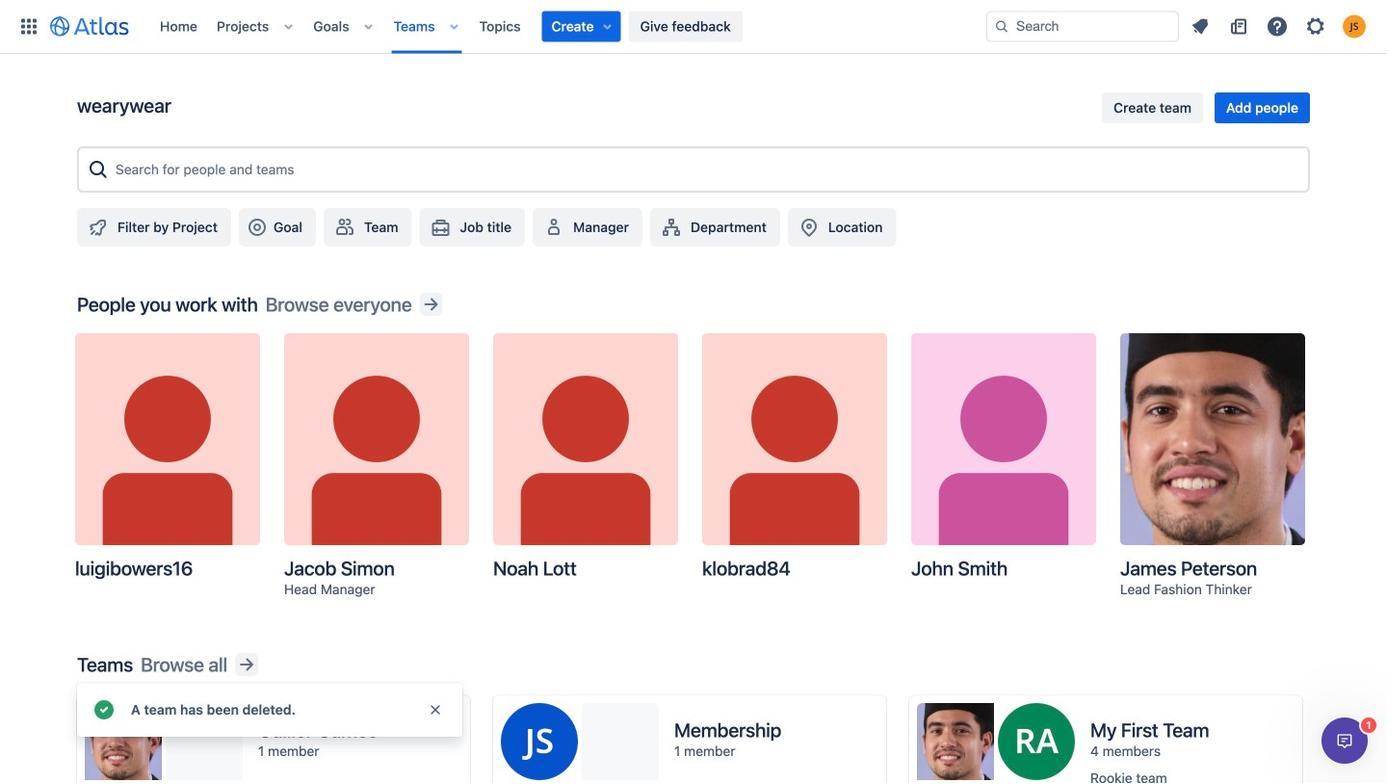 Task type: describe. For each thing, give the bounding box(es) containing it.
account image
[[1344, 15, 1367, 38]]

browse all image
[[235, 653, 258, 677]]

switch to... image
[[17, 15, 40, 38]]

notifications image
[[1189, 15, 1213, 38]]

dismiss image
[[428, 703, 443, 718]]

Search field
[[987, 11, 1180, 42]]



Task type: locate. For each thing, give the bounding box(es) containing it.
banner
[[0, 0, 1388, 54]]

dialog
[[1322, 718, 1369, 764]]

search for people and teams image
[[87, 158, 110, 181]]

settings image
[[1305, 15, 1328, 38]]

browse everyone image
[[420, 293, 443, 316]]

help image
[[1266, 15, 1290, 38]]

search image
[[995, 19, 1010, 34]]

Search for people and teams field
[[110, 152, 1301, 187]]

top element
[[12, 0, 987, 53]]

None search field
[[987, 11, 1180, 42]]



Task type: vqa. For each thing, say whether or not it's contained in the screenshot.
switch to... 'icon' at the left of the page
yes



